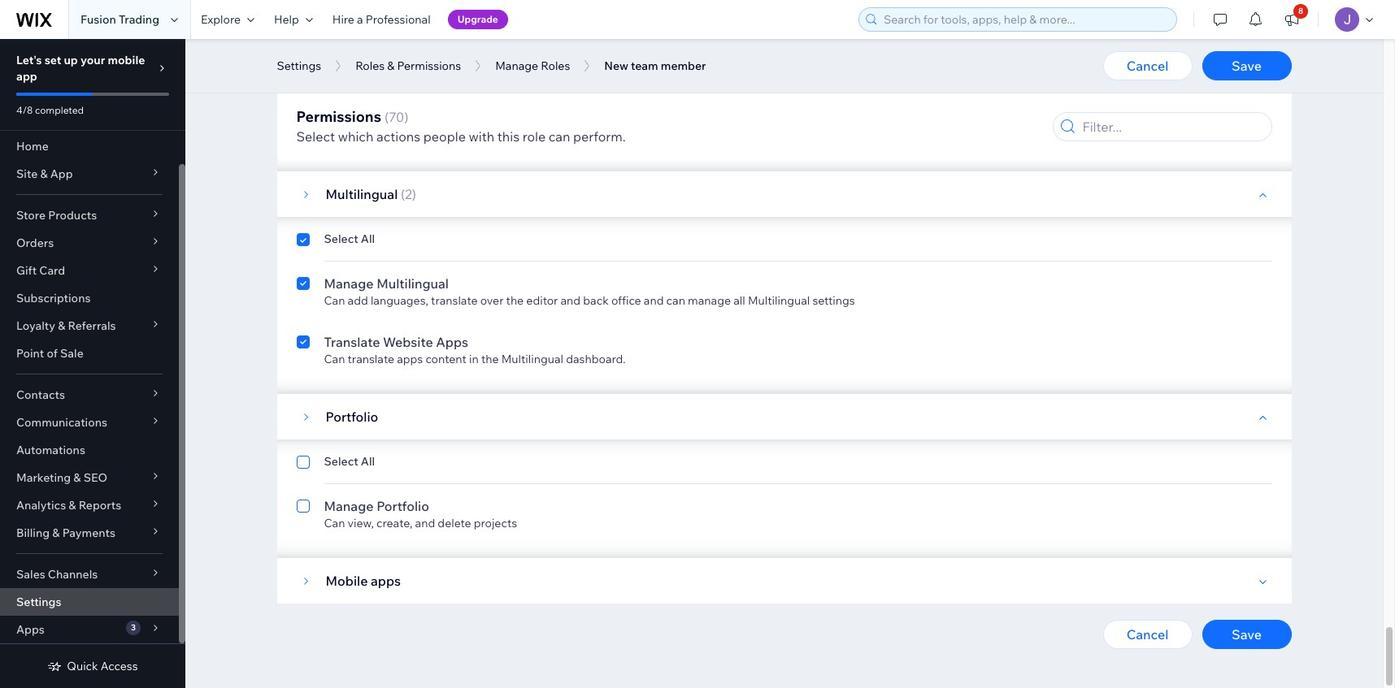 Task type: vqa. For each thing, say whether or not it's contained in the screenshot.
Search... field at the top
no



Task type: describe. For each thing, give the bounding box(es) containing it.
site & app button
[[0, 160, 179, 188]]

sales
[[16, 567, 45, 582]]

1 cancel from the top
[[1127, 58, 1169, 74]]

payments
[[62, 526, 115, 541]]

sales channels
[[16, 567, 98, 582]]

cancel button for first save button from the bottom of the page
[[1103, 620, 1192, 650]]

save for 1st save button from the top of the page
[[1232, 58, 1262, 74]]

quick access
[[67, 659, 138, 674]]

& for marketing
[[73, 471, 81, 485]]

in
[[469, 352, 479, 367]]

delete
[[438, 516, 471, 531]]

marketing & seo
[[16, 471, 107, 485]]

translate inside translate website apps can translate apps content in the multilingual dashboard.
[[348, 352, 394, 367]]

( for permissions
[[385, 109, 389, 125]]

sidebar element
[[0, 39, 185, 689]]

subscriptions
[[16, 291, 91, 306]]

& for site
[[40, 167, 48, 181]]

projects
[[474, 516, 517, 531]]

perform.
[[573, 128, 626, 145]]

4/8 completed
[[16, 104, 84, 116]]

website
[[383, 334, 433, 350]]

new team member
[[604, 59, 706, 73]]

analytics & reports button
[[0, 492, 179, 520]]

rate
[[415, 129, 436, 144]]

settings button
[[269, 54, 329, 78]]

home link
[[0, 133, 179, 160]]

cancel button for 1st save button from the top of the page
[[1103, 51, 1192, 80]]

manage for multilingual
[[324, 276, 374, 292]]

gift
[[16, 263, 37, 278]]

save for first save button from the bottom of the page
[[1232, 627, 1262, 643]]

let's
[[16, 53, 42, 67]]

manage portfolio can view, create, and delete projects
[[324, 498, 517, 531]]

communications
[[16, 415, 107, 430]]

back
[[583, 294, 609, 308]]

communications button
[[0, 409, 179, 437]]

contacts button
[[0, 381, 179, 409]]

fusion trading
[[80, 12, 159, 27]]

delete,
[[376, 129, 413, 144]]

apps inside manage apps can view, delete, rate and edit app info.
[[377, 111, 409, 128]]

gift card
[[16, 263, 65, 278]]

roles & permissions
[[355, 59, 461, 73]]

can inside translate website apps can translate apps content in the multilingual dashboard.
[[324, 352, 345, 367]]

referrals
[[68, 319, 116, 333]]

2 roles from the left
[[541, 59, 570, 73]]

select for portfolio
[[324, 454, 358, 469]]

role
[[523, 128, 546, 145]]

can for install apps
[[324, 71, 345, 85]]

the for install apps
[[489, 71, 507, 85]]

billing
[[16, 526, 50, 541]]

apps inside install apps can install and update apps on the site.
[[444, 71, 470, 85]]

manage apps can view, delete, rate and edit app info.
[[324, 111, 530, 144]]

orders
[[16, 236, 54, 250]]

can for manage multilingual
[[324, 294, 345, 308]]

apps inside translate website apps can translate apps content in the multilingual dashboard.
[[397, 352, 423, 367]]

billing & payments button
[[0, 520, 179, 547]]

select all for multilingual
[[324, 232, 375, 246]]

all for multilingual
[[361, 232, 375, 246]]

people
[[423, 128, 466, 145]]

loyalty & referrals button
[[0, 312, 179, 340]]

update
[[404, 71, 442, 85]]

office
[[611, 294, 641, 308]]

content
[[426, 352, 467, 367]]

over
[[480, 294, 504, 308]]

and right office
[[644, 294, 664, 308]]

editor
[[526, 294, 558, 308]]

2 cancel from the top
[[1127, 627, 1169, 643]]

multilingual up languages,
[[377, 276, 449, 292]]

apps inside sidebar element
[[16, 623, 45, 637]]

dashboard.
[[566, 352, 626, 367]]

point of sale
[[16, 346, 84, 361]]

4/8
[[16, 104, 33, 116]]

billing & payments
[[16, 526, 115, 541]]

select for multilingual
[[324, 232, 358, 246]]

) for multilingual
[[412, 186, 416, 202]]

1 roles from the left
[[355, 59, 385, 73]]

all for portfolio
[[361, 454, 375, 469]]

permissions ( 70 ) select which actions people with this role can perform.
[[296, 107, 626, 145]]

install
[[348, 71, 379, 85]]

permissions inside roles & permissions button
[[397, 59, 461, 73]]

view, for portfolio
[[348, 516, 374, 531]]

settings link
[[0, 589, 179, 616]]

apps inside translate website apps can translate apps content in the multilingual dashboard.
[[436, 334, 468, 350]]

reports
[[79, 498, 121, 513]]

portfolio inside manage portfolio can view, create, and delete projects
[[377, 498, 429, 515]]

roles & permissions button
[[347, 54, 469, 78]]

automations
[[16, 443, 85, 458]]

can inside permissions ( 70 ) select which actions people with this role can perform.
[[549, 128, 570, 145]]

install
[[324, 53, 361, 69]]

install apps can install and update apps on the site.
[[324, 53, 531, 85]]

select inside permissions ( 70 ) select which actions people with this role can perform.
[[296, 128, 335, 145]]

actions
[[376, 128, 420, 145]]

info.
[[508, 129, 530, 144]]

and inside manage portfolio can view, create, and delete projects
[[415, 516, 435, 531]]

help
[[274, 12, 299, 27]]

hire a professional
[[332, 12, 431, 27]]

completed
[[35, 104, 84, 116]]

store products button
[[0, 202, 179, 229]]

mobile
[[108, 53, 145, 67]]

quick
[[67, 659, 98, 674]]

can inside manage multilingual can add languages, translate over the editor and back office and can manage all multilingual settings
[[666, 294, 685, 308]]

sale
[[60, 346, 84, 361]]

analytics
[[16, 498, 66, 513]]

8 button
[[1274, 0, 1310, 39]]

edit
[[461, 129, 482, 144]]

translate inside manage multilingual can add languages, translate over the editor and back office and can manage all multilingual settings
[[431, 294, 478, 308]]

& for loyalty
[[58, 319, 65, 333]]



Task type: locate. For each thing, give the bounding box(es) containing it.
can left add
[[324, 294, 345, 308]]

portfolio down translate
[[326, 409, 378, 425]]

can down install
[[324, 71, 345, 85]]

channels
[[48, 567, 98, 582]]

1 vertical spatial save button
[[1202, 620, 1292, 650]]

1 vertical spatial portfolio
[[377, 498, 429, 515]]

) for permissions
[[404, 109, 408, 125]]

the right on
[[489, 71, 507, 85]]

0 vertical spatial (
[[385, 109, 389, 125]]

site
[[16, 167, 38, 181]]

1 horizontal spatial permissions
[[397, 59, 461, 73]]

1 horizontal spatial app
[[485, 129, 505, 144]]

view,
[[348, 129, 374, 144], [348, 516, 374, 531]]

roles down a
[[355, 59, 385, 73]]

permissions up which
[[296, 107, 381, 126]]

0 vertical spatial select all
[[324, 232, 375, 246]]

manage roles
[[495, 59, 570, 73]]

1 vertical spatial )
[[412, 186, 416, 202]]

team
[[631, 59, 658, 73]]

&
[[387, 59, 395, 73], [40, 167, 48, 181], [58, 319, 65, 333], [73, 471, 81, 485], [69, 498, 76, 513], [52, 526, 60, 541]]

1 horizontal spatial translate
[[431, 294, 478, 308]]

1 can from the top
[[324, 71, 345, 85]]

& right the loyalty
[[58, 319, 65, 333]]

roles right site.
[[541, 59, 570, 73]]

0 vertical spatial save button
[[1202, 51, 1292, 80]]

set
[[44, 53, 61, 67]]

0 horizontal spatial roles
[[355, 59, 385, 73]]

all
[[361, 232, 375, 246], [361, 454, 375, 469]]

the inside install apps can install and update apps on the site.
[[489, 71, 507, 85]]

settings
[[277, 59, 321, 73], [16, 595, 61, 610]]

all up manage portfolio can view, create, and delete projects
[[361, 454, 375, 469]]

seo
[[83, 471, 107, 485]]

loyalty
[[16, 319, 55, 333]]

the right the in
[[481, 352, 499, 367]]

& left seo
[[73, 471, 81, 485]]

manage inside button
[[495, 59, 538, 73]]

1 vertical spatial the
[[506, 294, 524, 308]]

manage
[[688, 294, 731, 308]]

app inside manage apps can view, delete, rate and edit app info.
[[485, 129, 505, 144]]

card
[[39, 263, 65, 278]]

0 vertical spatial app
[[16, 69, 37, 84]]

which
[[338, 128, 373, 145]]

quick access button
[[47, 659, 138, 674]]

3 can from the top
[[324, 294, 345, 308]]

automations link
[[0, 437, 179, 464]]

1 view, from the top
[[348, 129, 374, 144]]

can down translate
[[324, 352, 345, 367]]

portfolio up create,
[[377, 498, 429, 515]]

the
[[489, 71, 507, 85], [506, 294, 524, 308], [481, 352, 499, 367]]

can left the delete,
[[324, 129, 345, 144]]

translate
[[431, 294, 478, 308], [348, 352, 394, 367]]

1 vertical spatial save
[[1232, 627, 1262, 643]]

mobile apps
[[326, 573, 401, 589]]

2 view, from the top
[[348, 516, 374, 531]]

on
[[473, 71, 487, 85]]

app down let's
[[16, 69, 37, 84]]

add
[[348, 294, 368, 308]]

0 horizontal spatial )
[[404, 109, 408, 125]]

translate website apps can translate apps content in the multilingual dashboard.
[[324, 334, 626, 367]]

manage inside manage apps can view, delete, rate and edit app info.
[[324, 111, 374, 128]]

70
[[389, 109, 404, 125]]

can inside install apps can install and update apps on the site.
[[324, 71, 345, 85]]

0 vertical spatial cancel
[[1127, 58, 1169, 74]]

Search for tools, apps, help & more... field
[[879, 8, 1172, 31]]

1 horizontal spatial roles
[[541, 59, 570, 73]]

apps up content
[[436, 334, 468, 350]]

( inside permissions ( 70 ) select which actions people with this role can perform.
[[385, 109, 389, 125]]

cancel
[[1127, 58, 1169, 74], [1127, 627, 1169, 643]]

manage multilingual can add languages, translate over the editor and back office and can manage all multilingual settings
[[324, 276, 855, 308]]

0 vertical spatial cancel button
[[1103, 51, 1192, 80]]

1 horizontal spatial (
[[401, 186, 405, 202]]

all
[[734, 294, 745, 308]]

can inside manage apps can view, delete, rate and edit app info.
[[324, 129, 345, 144]]

view, left create,
[[348, 516, 374, 531]]

cancel button
[[1103, 51, 1192, 80], [1103, 620, 1192, 650]]

loyalty & referrals
[[16, 319, 116, 333]]

can
[[549, 128, 570, 145], [666, 294, 685, 308]]

professional
[[366, 12, 431, 27]]

0 horizontal spatial can
[[549, 128, 570, 145]]

0 horizontal spatial (
[[385, 109, 389, 125]]

1 horizontal spatial settings
[[277, 59, 321, 73]]

1 all from the top
[[361, 232, 375, 246]]

translate
[[324, 334, 380, 350]]

point
[[16, 346, 44, 361]]

fusion
[[80, 12, 116, 27]]

multilingual
[[326, 186, 398, 202], [377, 276, 449, 292], [748, 294, 810, 308], [501, 352, 563, 367]]

1 vertical spatial cancel button
[[1103, 620, 1192, 650]]

2 can from the top
[[324, 129, 345, 144]]

can up mobile
[[324, 516, 345, 531]]

marketing
[[16, 471, 71, 485]]

manage right on
[[495, 59, 538, 73]]

the for translate website apps
[[481, 352, 499, 367]]

0 vertical spatial permissions
[[397, 59, 461, 73]]

upgrade button
[[448, 10, 508, 29]]

0 horizontal spatial settings
[[16, 595, 61, 610]]

can right role
[[549, 128, 570, 145]]

permissions inside permissions ( 70 ) select which actions people with this role can perform.
[[296, 107, 381, 126]]

can inside manage portfolio can view, create, and delete projects
[[324, 516, 345, 531]]

permissions left on
[[397, 59, 461, 73]]

( for multilingual
[[401, 186, 405, 202]]

and left edit
[[439, 129, 459, 144]]

0 vertical spatial all
[[361, 232, 375, 246]]

1 vertical spatial cancel
[[1127, 627, 1169, 643]]

None checkbox
[[296, 51, 309, 85], [296, 110, 309, 144], [296, 232, 309, 251], [296, 51, 309, 85], [296, 110, 309, 144], [296, 232, 309, 251]]

multilingual left 2
[[326, 186, 398, 202]]

2 vertical spatial select
[[324, 454, 358, 469]]

apps inside install apps can install and update apps on the site.
[[364, 53, 396, 69]]

& right billing
[[52, 526, 60, 541]]

and left delete
[[415, 516, 435, 531]]

1 save button from the top
[[1202, 51, 1292, 80]]

1 cancel button from the top
[[1103, 51, 1192, 80]]

explore
[[201, 12, 241, 27]]

Filter... field
[[1078, 113, 1266, 141]]

manage up add
[[324, 276, 374, 292]]

home
[[16, 139, 49, 154]]

and inside manage apps can view, delete, rate and edit app info.
[[439, 129, 459, 144]]

manage up mobile
[[324, 498, 374, 515]]

& for analytics
[[69, 498, 76, 513]]

create,
[[376, 516, 413, 531]]

0 vertical spatial select
[[296, 128, 335, 145]]

apps down website
[[397, 352, 423, 367]]

the inside manage multilingual can add languages, translate over the editor and back office and can manage all multilingual settings
[[506, 294, 524, 308]]

permissions
[[397, 59, 461, 73], [296, 107, 381, 126]]

multilingual inside translate website apps can translate apps content in the multilingual dashboard.
[[501, 352, 563, 367]]

settings for "settings" button
[[277, 59, 321, 73]]

translate left over
[[431, 294, 478, 308]]

1 horizontal spatial )
[[412, 186, 416, 202]]

1 vertical spatial (
[[401, 186, 405, 202]]

1 vertical spatial settings
[[16, 595, 61, 610]]

your
[[80, 53, 105, 67]]

and left back
[[561, 294, 581, 308]]

1 horizontal spatial can
[[666, 294, 685, 308]]

0 vertical spatial translate
[[431, 294, 478, 308]]

0 vertical spatial view,
[[348, 129, 374, 144]]

hire
[[332, 12, 354, 27]]

multilingual right all
[[748, 294, 810, 308]]

1 vertical spatial view,
[[348, 516, 374, 531]]

member
[[661, 59, 706, 73]]

help button
[[264, 0, 323, 39]]

mobile
[[326, 573, 368, 589]]

2
[[405, 186, 412, 202]]

settings inside the settings link
[[16, 595, 61, 610]]

) down rate
[[412, 186, 416, 202]]

sales channels button
[[0, 561, 179, 589]]

)
[[404, 109, 408, 125], [412, 186, 416, 202]]

None checkbox
[[296, 274, 309, 308], [296, 333, 309, 367], [296, 454, 309, 474], [296, 497, 309, 531], [296, 274, 309, 308], [296, 333, 309, 367], [296, 454, 309, 474], [296, 497, 309, 531]]

of
[[47, 346, 58, 361]]

store
[[16, 208, 46, 223]]

with
[[469, 128, 494, 145]]

2 all from the top
[[361, 454, 375, 469]]

view, inside manage portfolio can view, create, and delete projects
[[348, 516, 374, 531]]

point of sale link
[[0, 340, 179, 367]]

0 vertical spatial portfolio
[[326, 409, 378, 425]]

contacts
[[16, 388, 65, 402]]

1 vertical spatial select
[[324, 232, 358, 246]]

0 horizontal spatial translate
[[348, 352, 394, 367]]

can for manage apps
[[324, 129, 345, 144]]

multilingual ( 2 )
[[326, 186, 416, 202]]

settings inside button
[[277, 59, 321, 73]]

settings left install
[[277, 59, 321, 73]]

a
[[357, 12, 363, 27]]

& for billing
[[52, 526, 60, 541]]

1 vertical spatial select all
[[324, 454, 375, 469]]

1 select all from the top
[[324, 232, 375, 246]]

& for roles
[[387, 59, 395, 73]]

( up the delete,
[[385, 109, 389, 125]]

access
[[101, 659, 138, 674]]

apps left on
[[444, 71, 470, 85]]

app right edit
[[485, 129, 505, 144]]

1 vertical spatial apps
[[397, 352, 423, 367]]

settings down sales
[[16, 595, 61, 610]]

view, left the delete,
[[348, 129, 374, 144]]

manage roles button
[[487, 54, 578, 78]]

& left reports
[[69, 498, 76, 513]]

trading
[[119, 12, 159, 27]]

gift card button
[[0, 257, 179, 285]]

0 vertical spatial settings
[[277, 59, 321, 73]]

translate down translate
[[348, 352, 394, 367]]

manage for roles
[[495, 59, 538, 73]]

up
[[64, 53, 78, 67]]

and inside install apps can install and update apps on the site.
[[381, 71, 401, 85]]

manage for portfolio
[[324, 498, 374, 515]]

view, for apps
[[348, 129, 374, 144]]

app inside the let's set up your mobile app
[[16, 69, 37, 84]]

4 can from the top
[[324, 352, 345, 367]]

5 can from the top
[[324, 516, 345, 531]]

8
[[1298, 6, 1304, 16]]

) up actions
[[404, 109, 408, 125]]

apps right mobile
[[371, 573, 401, 589]]

3
[[131, 623, 136, 633]]

all down multilingual ( 2 )
[[361, 232, 375, 246]]

can for manage portfolio
[[324, 516, 345, 531]]

apps down sales
[[16, 623, 45, 637]]

& right "install"
[[387, 59, 395, 73]]

analytics & reports
[[16, 498, 121, 513]]

and right "install"
[[381, 71, 401, 85]]

select
[[296, 128, 335, 145], [324, 232, 358, 246], [324, 454, 358, 469]]

0 vertical spatial apps
[[444, 71, 470, 85]]

& inside button
[[387, 59, 395, 73]]

new
[[604, 59, 628, 73]]

2 save button from the top
[[1202, 620, 1292, 650]]

2 cancel button from the top
[[1103, 620, 1192, 650]]

0 vertical spatial save
[[1232, 58, 1262, 74]]

1 vertical spatial all
[[361, 454, 375, 469]]

1 vertical spatial permissions
[[296, 107, 381, 126]]

products
[[48, 208, 97, 223]]

manage inside manage portfolio can view, create, and delete projects
[[324, 498, 374, 515]]

can left manage
[[666, 294, 685, 308]]

store products
[[16, 208, 97, 223]]

app
[[16, 69, 37, 84], [485, 129, 505, 144]]

2 vertical spatial apps
[[371, 573, 401, 589]]

view, inside manage apps can view, delete, rate and edit app info.
[[348, 129, 374, 144]]

the right over
[[506, 294, 524, 308]]

apps up the delete,
[[377, 111, 409, 128]]

manage inside manage multilingual can add languages, translate over the editor and back office and can manage all multilingual settings
[[324, 276, 374, 292]]

( down actions
[[401, 186, 405, 202]]

select all for portfolio
[[324, 454, 375, 469]]

0 vertical spatial the
[[489, 71, 507, 85]]

1 save from the top
[[1232, 58, 1262, 74]]

and
[[381, 71, 401, 85], [439, 129, 459, 144], [561, 294, 581, 308], [644, 294, 664, 308], [415, 516, 435, 531]]

roles
[[355, 59, 385, 73], [541, 59, 570, 73]]

1 vertical spatial app
[[485, 129, 505, 144]]

settings
[[813, 294, 855, 308]]

manage up which
[[324, 111, 374, 128]]

multilingual right the in
[[501, 352, 563, 367]]

2 vertical spatial the
[[481, 352, 499, 367]]

settings for the settings link
[[16, 595, 61, 610]]

& right site
[[40, 167, 48, 181]]

apps up "install"
[[364, 53, 396, 69]]

0 vertical spatial can
[[549, 128, 570, 145]]

) inside permissions ( 70 ) select which actions people with this role can perform.
[[404, 109, 408, 125]]

marketing & seo button
[[0, 464, 179, 492]]

subscriptions link
[[0, 285, 179, 312]]

0 horizontal spatial app
[[16, 69, 37, 84]]

manage for apps
[[324, 111, 374, 128]]

1 vertical spatial can
[[666, 294, 685, 308]]

the inside translate website apps can translate apps content in the multilingual dashboard.
[[481, 352, 499, 367]]

2 save from the top
[[1232, 627, 1262, 643]]

orders button
[[0, 229, 179, 257]]

2 select all from the top
[[324, 454, 375, 469]]

0 horizontal spatial permissions
[[296, 107, 381, 126]]

can inside manage multilingual can add languages, translate over the editor and back office and can manage all multilingual settings
[[324, 294, 345, 308]]

1 vertical spatial translate
[[348, 352, 394, 367]]

0 vertical spatial )
[[404, 109, 408, 125]]

upgrade
[[457, 13, 498, 25]]



